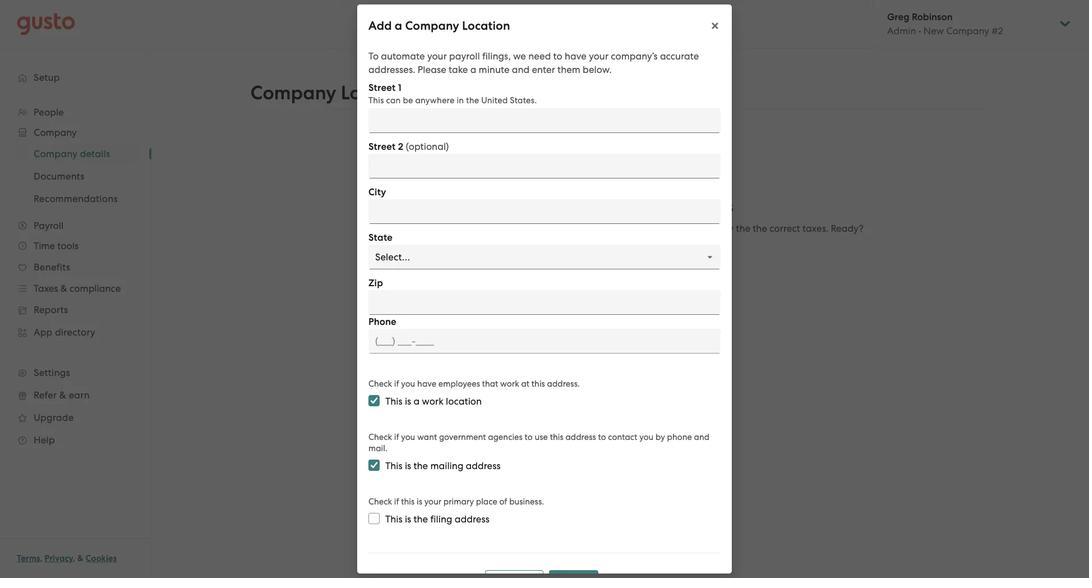 Task type: locate. For each thing, give the bounding box(es) containing it.
Phone text field
[[369, 329, 721, 354]]

the right in
[[466, 95, 479, 106]]

0 horizontal spatial company
[[251, 81, 337, 104]]

your up "below."
[[589, 51, 609, 62]]

so
[[547, 223, 556, 234]]

1 vertical spatial this
[[550, 432, 564, 442]]

0 vertical spatial a
[[395, 19, 403, 33]]

is for this is the mailing address
[[405, 460, 412, 471]]

0 vertical spatial street
[[369, 82, 396, 94]]

this right this is a work location checkbox
[[386, 396, 403, 407]]

you left "want"
[[401, 432, 416, 442]]

let's
[[599, 236, 618, 247]]

1 horizontal spatial we
[[559, 223, 572, 234]]

have inside to automate your payroll filings, we need to have your company's accurate addresses. please take a minute and enter them below.
[[565, 51, 587, 62]]

0 vertical spatial we
[[513, 51, 526, 62]]

street
[[369, 82, 396, 94], [369, 141, 396, 153]]

add your company addresses
[[508, 197, 734, 216]]

file
[[632, 223, 646, 234]]

of
[[500, 497, 508, 507]]

street left "1"
[[369, 82, 396, 94]]

you up this is a work location
[[401, 379, 416, 389]]

can
[[386, 95, 401, 106], [574, 223, 590, 234]]

1 vertical spatial have
[[418, 379, 437, 389]]

street 2 (optional)
[[369, 141, 449, 153]]

a up the automate
[[395, 19, 403, 33]]

zip
[[369, 277, 383, 289]]

we inside to automate your payroll filings, we need to have your company's accurate addresses. please take a minute and enter them below.
[[513, 51, 526, 62]]

this inside check if you want government agencies to use this address to contact you by phone and mail.
[[550, 432, 564, 442]]

enter
[[532, 64, 556, 75]]

1 horizontal spatial to
[[554, 51, 563, 62]]

forms
[[670, 223, 695, 234]]

and
[[512, 64, 530, 75], [697, 223, 715, 234], [695, 432, 710, 442]]

ready?
[[831, 223, 864, 234]]

your right where
[[436, 223, 456, 234]]

1 vertical spatial a
[[471, 64, 477, 75]]

work left the at
[[501, 379, 520, 389]]

employees
[[439, 379, 480, 389]]

1 vertical spatial street
[[369, 141, 396, 153]]

can down "1"
[[386, 95, 401, 106]]

This is the mailing address checkbox
[[369, 460, 380, 471]]

if up this is a work location
[[394, 379, 399, 389]]

we right so
[[559, 223, 572, 234]]

add a company location
[[369, 19, 511, 33]]

your up the this is the filing address
[[425, 497, 442, 507]]

minute
[[479, 64, 510, 75]]

add company location dialog
[[357, 4, 732, 578]]

add
[[369, 19, 392, 33], [508, 197, 540, 216]]

this is the filing address
[[386, 514, 490, 525]]

add inside the add company location dialog
[[369, 19, 392, 33]]

your
[[428, 51, 447, 62], [589, 51, 609, 62], [436, 223, 456, 234], [648, 223, 668, 234], [425, 497, 442, 507]]

if inside check if you want government agencies to use this address to contact you by phone and mail.
[[394, 432, 399, 442]]

1 vertical spatial company
[[251, 81, 337, 104]]

Street 2 field
[[369, 154, 721, 178]]

add for add a company location
[[369, 19, 392, 33]]

add up the to
[[369, 19, 392, 33]]

0 vertical spatial this
[[532, 379, 545, 389]]

is for this is the filing address
[[405, 514, 412, 525]]

1 vertical spatial can
[[574, 223, 590, 234]]

2 vertical spatial a
[[414, 396, 420, 407]]

you
[[401, 379, 416, 389], [401, 432, 416, 442], [640, 432, 654, 442]]

the left correct
[[753, 223, 768, 234]]

is
[[502, 223, 508, 234], [405, 396, 412, 407], [405, 460, 412, 471], [417, 497, 423, 507], [405, 514, 412, 525]]

account menu element
[[873, 0, 1073, 48]]

0 horizontal spatial ,
[[40, 553, 43, 563]]

0 vertical spatial company
[[405, 19, 460, 33]]

and left pay at right top
[[697, 223, 715, 234]]

1 horizontal spatial company
[[405, 19, 460, 33]]

3 if from the top
[[394, 497, 399, 507]]

have up them
[[565, 51, 587, 62]]

1
[[398, 82, 402, 94]]

if for this is a work location
[[394, 379, 399, 389]]

0 vertical spatial if
[[394, 379, 399, 389]]

2 vertical spatial and
[[695, 432, 710, 442]]

address
[[566, 432, 596, 442], [466, 460, 501, 471], [455, 514, 490, 525]]

location
[[446, 396, 482, 407]]

2 vertical spatial this
[[401, 497, 415, 507]]

company for add your company addresses
[[581, 197, 654, 216]]

and inside check if you want government agencies to use this address to contact you by phone and mail.
[[695, 432, 710, 442]]

company inside dialog
[[405, 19, 460, 33]]

add for add your company addresses
[[508, 197, 540, 216]]

1 vertical spatial work
[[422, 396, 444, 407]]

the
[[466, 95, 479, 106], [736, 223, 751, 234], [753, 223, 768, 234], [414, 460, 428, 471], [414, 514, 428, 525]]

2 horizontal spatial company
[[581, 197, 654, 216]]

is for this is a work location
[[405, 396, 412, 407]]

0 horizontal spatial we
[[513, 51, 526, 62]]

contact
[[609, 432, 638, 442]]

this for this is the mailing address
[[386, 460, 403, 471]]

This is the filing address checkbox
[[369, 513, 380, 524]]

1 horizontal spatial have
[[565, 51, 587, 62]]

a up "want"
[[414, 396, 420, 407]]

1 horizontal spatial add
[[508, 197, 540, 216]]

street for 2
[[369, 141, 396, 153]]

Street 1 field
[[369, 108, 721, 133]]

we left need
[[513, 51, 526, 62]]

the left mailing
[[414, 460, 428, 471]]

is up the this is the filing address
[[417, 497, 423, 507]]

work left location on the left bottom
[[422, 396, 444, 407]]

address for this is the mailing address
[[466, 460, 501, 471]]

1 street from the top
[[369, 82, 396, 94]]

is right this is a work location checkbox
[[405, 396, 412, 407]]

0 horizontal spatial work
[[422, 396, 444, 407]]

, left &
[[73, 553, 75, 563]]

address down government
[[466, 460, 501, 471]]

,
[[40, 553, 43, 563], [73, 553, 75, 563]]

this left the be
[[369, 95, 384, 106]]

to up them
[[554, 51, 563, 62]]

pay
[[717, 223, 734, 234]]

your
[[543, 197, 577, 216]]

to left contact
[[599, 432, 606, 442]]

have
[[565, 51, 587, 62], [418, 379, 437, 389]]

1 horizontal spatial can
[[574, 223, 590, 234]]

and right phone on the right bottom
[[695, 432, 710, 442]]

address inside check if you want government agencies to use this address to contact you by phone and mail.
[[566, 432, 596, 442]]

company
[[405, 19, 460, 33], [251, 81, 337, 104], [581, 197, 654, 216]]

and inside to automate your payroll filings, we need to have your company's accurate addresses. please take a minute and enter them below.
[[512, 64, 530, 75]]

privacy link
[[45, 553, 73, 563]]

check up this is the filing address option
[[369, 497, 392, 507]]

2 horizontal spatial this
[[550, 432, 564, 442]]

1 vertical spatial if
[[394, 432, 399, 442]]

this right use at the bottom of page
[[550, 432, 564, 442]]

check
[[369, 379, 392, 389], [369, 432, 392, 442], [369, 497, 392, 507]]

the right pay at right top
[[736, 223, 751, 234]]

a
[[395, 19, 403, 33], [471, 64, 477, 75], [414, 396, 420, 407]]

2 vertical spatial if
[[394, 497, 399, 507]]

street inside street 1 this can be anywhere in the united states.
[[369, 82, 396, 94]]

a inside to automate your payroll filings, we need to have your company's accurate addresses. please take a minute and enter them below.
[[471, 64, 477, 75]]

2 check from the top
[[369, 432, 392, 442]]

1 vertical spatial and
[[697, 223, 715, 234]]

1 horizontal spatial this
[[532, 379, 545, 389]]

terms , privacy , & cookies
[[17, 553, 117, 563]]

have up this is a work location
[[418, 379, 437, 389]]

company addresses image
[[600, 141, 642, 182]]

0 vertical spatial check
[[369, 379, 392, 389]]

2 vertical spatial company
[[581, 197, 654, 216]]

1 horizontal spatial work
[[501, 379, 520, 389]]

this for this is a work location
[[386, 396, 403, 407]]

check up this is a work location checkbox
[[369, 379, 392, 389]]

1 if from the top
[[394, 379, 399, 389]]

0 vertical spatial add
[[369, 19, 392, 33]]

is left located
[[502, 223, 508, 234]]

we
[[513, 51, 526, 62], [559, 223, 572, 234]]

work
[[501, 379, 520, 389], [422, 396, 444, 407]]

check inside check if you want government agencies to use this address to contact you by phone and mail.
[[369, 432, 392, 442]]

check up mail.
[[369, 432, 392, 442]]

this
[[532, 379, 545, 389], [550, 432, 564, 442], [401, 497, 415, 507]]

0 vertical spatial have
[[565, 51, 587, 62]]

0 vertical spatial work
[[501, 379, 520, 389]]

you left by
[[640, 432, 654, 442]]

check for this is a work location
[[369, 379, 392, 389]]

this up the this is the filing address
[[401, 497, 415, 507]]

this is a work location
[[386, 396, 482, 407]]

1 vertical spatial we
[[559, 223, 572, 234]]

if up the this is the filing address
[[394, 497, 399, 507]]

1 vertical spatial add
[[508, 197, 540, 216]]

terms
[[17, 553, 40, 563]]

this right this is the mailing address checkbox in the bottom of the page
[[386, 460, 403, 471]]

1 check from the top
[[369, 379, 392, 389]]

3 check from the top
[[369, 497, 392, 507]]

to
[[369, 51, 379, 62]]

0 horizontal spatial to
[[525, 432, 533, 442]]

2 horizontal spatial to
[[599, 432, 606, 442]]

to
[[554, 51, 563, 62], [525, 432, 533, 442], [599, 432, 606, 442]]

2 vertical spatial check
[[369, 497, 392, 507]]

address.
[[547, 379, 580, 389]]

2 vertical spatial address
[[455, 514, 490, 525]]

2 horizontal spatial a
[[471, 64, 477, 75]]

0 vertical spatial address
[[566, 432, 596, 442]]

and left the enter
[[512, 64, 530, 75]]

in
[[457, 95, 464, 106]]

can inside street 1 this can be anywhere in the united states.
[[386, 95, 401, 106]]

if left "want"
[[394, 432, 399, 442]]

, left privacy
[[40, 553, 43, 563]]

this right the at
[[532, 379, 545, 389]]

is left the filing
[[405, 514, 412, 525]]

can left properly on the right
[[574, 223, 590, 234]]

street left 2
[[369, 141, 396, 153]]

company's
[[611, 51, 658, 62]]

need
[[529, 51, 551, 62]]

mailing
[[431, 460, 464, 471]]

0 vertical spatial and
[[512, 64, 530, 75]]

1 vertical spatial address
[[466, 460, 501, 471]]

if
[[394, 379, 399, 389], [394, 432, 399, 442], [394, 497, 399, 507]]

addresses
[[657, 197, 734, 216]]

1 vertical spatial check
[[369, 432, 392, 442]]

company for add a company location
[[405, 19, 460, 33]]

address down primary
[[455, 514, 490, 525]]

0 vertical spatial can
[[386, 95, 401, 106]]

a right take
[[471, 64, 477, 75]]

check for this is the filing address
[[369, 497, 392, 507]]

located
[[511, 223, 544, 234]]

this right this is the filing address option
[[386, 514, 403, 525]]

is right this is the mailing address checkbox in the bottom of the page
[[405, 460, 412, 471]]

2 if from the top
[[394, 432, 399, 442]]

address for this is the filing address
[[455, 514, 490, 525]]

0 horizontal spatial can
[[386, 95, 401, 106]]

0 horizontal spatial add
[[369, 19, 392, 33]]

your right the file
[[648, 223, 668, 234]]

2 street from the top
[[369, 141, 396, 153]]

to left use at the bottom of page
[[525, 432, 533, 442]]

1 horizontal spatial ,
[[73, 553, 75, 563]]

add up located
[[508, 197, 540, 216]]

use
[[535, 432, 548, 442]]

&
[[77, 553, 84, 563]]

address right use at the bottom of page
[[566, 432, 596, 442]]

2
[[398, 141, 404, 153]]

primary
[[444, 497, 474, 507]]

0 horizontal spatial have
[[418, 379, 437, 389]]

anywhere
[[416, 95, 455, 106]]



Task type: vqa. For each thing, say whether or not it's contained in the screenshot.
Please
yes



Task type: describe. For each thing, give the bounding box(es) containing it.
to inside to automate your payroll filings, we need to have your company's accurate addresses. please take a minute and enter them below.
[[554, 51, 563, 62]]

check if you have employees that work at this address.
[[369, 379, 580, 389]]

This is a work location checkbox
[[369, 395, 380, 406]]

automate
[[381, 51, 425, 62]]

tell us where your company is located so we can properly file your forms and pay the the correct taxes. ready? let's start.
[[378, 223, 864, 247]]

the left the filing
[[414, 514, 428, 525]]

1 horizontal spatial a
[[414, 396, 420, 407]]

state
[[369, 232, 393, 244]]

please
[[418, 64, 447, 75]]

cookies
[[86, 553, 117, 563]]

check for this is the mailing address
[[369, 432, 392, 442]]

you for the
[[401, 432, 416, 442]]

where
[[407, 223, 434, 234]]

correct
[[770, 223, 801, 234]]

2 , from the left
[[73, 553, 75, 563]]

accurate
[[660, 51, 699, 62]]

privacy
[[45, 553, 73, 563]]

can inside the 'tell us where your company is located so we can properly file your forms and pay the the correct taxes. ready? let's start.'
[[574, 223, 590, 234]]

this for address
[[550, 432, 564, 442]]

addresses.
[[369, 64, 416, 75]]

properly
[[593, 223, 630, 234]]

check if you want government agencies to use this address to contact you by phone and mail.
[[369, 432, 710, 453]]

this inside street 1 this can be anywhere in the united states.
[[369, 95, 384, 106]]

filings,
[[483, 51, 511, 62]]

we inside the 'tell us where your company is located so we can properly file your forms and pay the the correct taxes. ready? let's start.'
[[559, 223, 572, 234]]

be
[[403, 95, 413, 106]]

1 , from the left
[[40, 553, 43, 563]]

is inside the 'tell us where your company is located so we can properly file your forms and pay the the correct taxes. ready? let's start.'
[[502, 223, 508, 234]]

location
[[462, 19, 511, 33]]

tell
[[378, 223, 392, 234]]

at
[[522, 379, 530, 389]]

City field
[[369, 199, 721, 224]]

terms link
[[17, 553, 40, 563]]

if for this is the filing address
[[394, 497, 399, 507]]

that
[[482, 379, 499, 389]]

Zip field
[[369, 290, 721, 315]]

check if this is your primary place of business.
[[369, 497, 544, 507]]

take
[[449, 64, 468, 75]]

united
[[482, 95, 508, 106]]

phone
[[369, 316, 397, 328]]

and inside the 'tell us where your company is located so we can properly file your forms and pay the the correct taxes. ready? let's start.'
[[697, 223, 715, 234]]

government
[[439, 432, 486, 442]]

this is the mailing address
[[386, 460, 501, 471]]

phone
[[668, 432, 693, 442]]

you for a
[[401, 379, 416, 389]]

company
[[458, 223, 500, 234]]

city
[[369, 186, 386, 198]]

the inside street 1 this can be anywhere in the united states.
[[466, 95, 479, 106]]

0 horizontal spatial a
[[395, 19, 403, 33]]

company locations
[[251, 81, 425, 104]]

them
[[558, 64, 581, 75]]

payroll
[[450, 51, 480, 62]]

below.
[[583, 64, 612, 75]]

0 horizontal spatial this
[[401, 497, 415, 507]]

locations
[[341, 81, 425, 104]]

business.
[[510, 497, 544, 507]]

if for this is the mailing address
[[394, 432, 399, 442]]

to automate your payroll filings, we need to have your company's accurate addresses. please take a minute and enter them below.
[[369, 51, 699, 75]]

us
[[395, 223, 404, 234]]

by
[[656, 432, 666, 442]]

street 1 this can be anywhere in the united states.
[[369, 82, 537, 106]]

states.
[[510, 95, 537, 106]]

cookies button
[[86, 552, 117, 565]]

(optional)
[[406, 141, 449, 152]]

place
[[476, 497, 498, 507]]

home image
[[17, 13, 75, 35]]

want
[[418, 432, 437, 442]]

taxes.
[[803, 223, 829, 234]]

agencies
[[488, 432, 523, 442]]

street for 1
[[369, 82, 396, 94]]

filing
[[431, 514, 453, 525]]

this for this is the filing address
[[386, 514, 403, 525]]

your up please
[[428, 51, 447, 62]]

this for location
[[532, 379, 545, 389]]

mail.
[[369, 443, 388, 453]]

start.
[[620, 236, 643, 247]]



